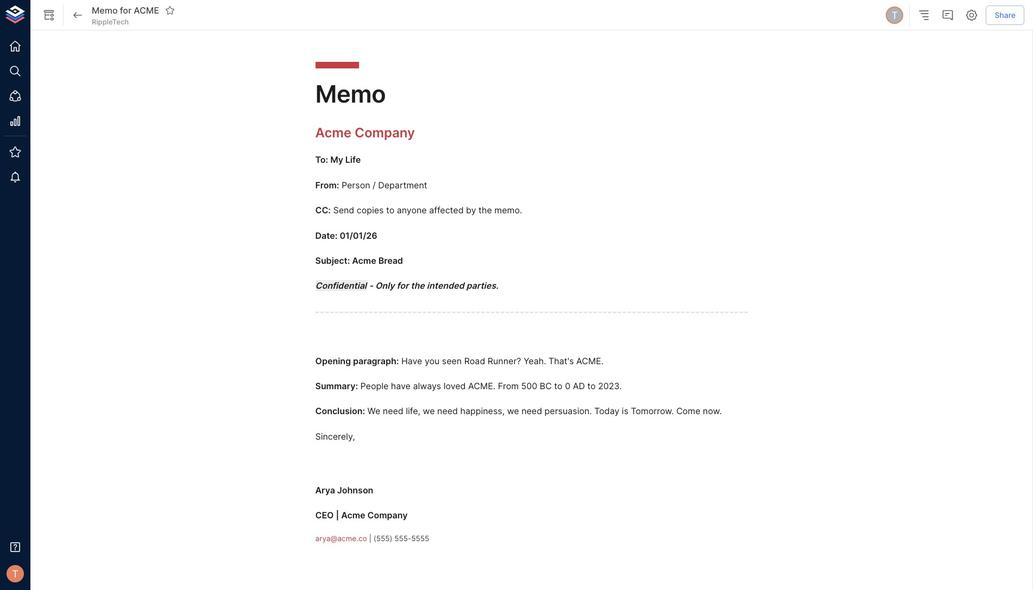 Task type: describe. For each thing, give the bounding box(es) containing it.
copies
[[357, 205, 384, 216]]

subject:
[[315, 255, 350, 266]]

2 vertical spatial acme
[[341, 510, 366, 521]]

bread
[[379, 255, 403, 266]]

1 we from the left
[[423, 406, 435, 417]]

settings image
[[966, 9, 979, 22]]

person
[[342, 180, 370, 191]]

0 vertical spatial company
[[355, 125, 415, 141]]

memo for acme
[[92, 5, 159, 16]]

come
[[677, 406, 701, 417]]

/
[[373, 180, 376, 191]]

anyone
[[397, 205, 427, 216]]

1 vertical spatial for
[[397, 281, 409, 291]]

parties.
[[467, 281, 499, 291]]

send
[[333, 205, 354, 216]]

johnson
[[337, 485, 374, 496]]

share button
[[987, 5, 1025, 25]]

ceo | acme company
[[315, 510, 408, 521]]

conclusion:
[[315, 406, 365, 417]]

0 horizontal spatial acme.
[[468, 381, 496, 392]]

2 need from the left
[[438, 406, 458, 417]]

confidential
[[315, 281, 367, 291]]

date: 01/01/26
[[315, 230, 377, 241]]

go back image
[[71, 9, 84, 22]]

that's
[[549, 356, 574, 367]]

intended
[[427, 281, 464, 291]]

always
[[413, 381, 441, 392]]

runner?
[[488, 356, 521, 367]]

paragraph:
[[353, 356, 399, 367]]

1 vertical spatial acme
[[352, 255, 376, 266]]

ceo
[[315, 510, 334, 521]]

to:
[[315, 155, 328, 165]]

| for acme
[[336, 510, 339, 521]]

conclusion: we need life, we need happiness, we need persuasion. today is tomorrow. come now.
[[315, 406, 722, 417]]

arya johnson
[[315, 485, 374, 496]]

summary: people have always loved acme. from 500 bc to 0 ad to 2023.
[[315, 381, 622, 392]]

people
[[361, 381, 389, 392]]

comments image
[[942, 9, 955, 22]]

my
[[330, 155, 343, 165]]

memo for memo
[[315, 79, 386, 109]]

(555)
[[374, 535, 393, 543]]

0 vertical spatial acme.
[[577, 356, 604, 367]]

date:
[[315, 230, 338, 241]]

0 vertical spatial for
[[120, 5, 132, 16]]

1 need from the left
[[383, 406, 404, 417]]

0
[[565, 381, 571, 392]]

road
[[464, 356, 485, 367]]

table of contents image
[[918, 9, 931, 22]]

affected
[[429, 205, 464, 216]]

from
[[498, 381, 519, 392]]

t for the bottommost t button
[[12, 568, 18, 580]]

-
[[369, 281, 373, 291]]

show wiki image
[[42, 9, 55, 22]]

1 horizontal spatial the
[[479, 205, 492, 216]]

favorite image
[[165, 5, 175, 15]]

rippletech link
[[92, 17, 129, 27]]

happiness,
[[461, 406, 505, 417]]

we
[[368, 406, 381, 417]]

2 horizontal spatial to
[[588, 381, 596, 392]]

memo for memo for acme
[[92, 5, 118, 16]]



Task type: vqa. For each thing, say whether or not it's contained in the screenshot.


Task type: locate. For each thing, give the bounding box(es) containing it.
to right copies
[[386, 205, 395, 216]]

0 vertical spatial acme
[[315, 125, 352, 141]]

only
[[376, 281, 395, 291]]

1 vertical spatial company
[[368, 510, 408, 521]]

from:
[[315, 180, 339, 191]]

acme
[[134, 5, 159, 16]]

by
[[466, 205, 476, 216]]

0 horizontal spatial need
[[383, 406, 404, 417]]

to right ad
[[588, 381, 596, 392]]

0 horizontal spatial t
[[12, 568, 18, 580]]

seen
[[442, 356, 462, 367]]

3 need from the left
[[522, 406, 542, 417]]

0 horizontal spatial to
[[386, 205, 395, 216]]

department
[[378, 180, 427, 191]]

| left the "(555)"
[[369, 535, 372, 543]]

1 horizontal spatial memo
[[315, 79, 386, 109]]

need down loved
[[438, 406, 458, 417]]

confidential - only for the intended parties.
[[315, 281, 499, 291]]

the
[[479, 205, 492, 216], [411, 281, 425, 291]]

sincerely,
[[315, 431, 355, 442]]

need right we
[[383, 406, 404, 417]]

share
[[995, 10, 1016, 19]]

from: person / department
[[315, 180, 427, 191]]

1 vertical spatial |
[[369, 535, 372, 543]]

now.
[[703, 406, 722, 417]]

for
[[120, 5, 132, 16], [397, 281, 409, 291]]

arya
[[315, 485, 335, 496]]

we right life,
[[423, 406, 435, 417]]

for right only on the top left
[[397, 281, 409, 291]]

today
[[595, 406, 620, 417]]

memo.
[[495, 205, 523, 216]]

2 we from the left
[[507, 406, 519, 417]]

2023.
[[598, 381, 622, 392]]

1 vertical spatial memo
[[315, 79, 386, 109]]

yeah.
[[524, 356, 546, 367]]

opening paragraph: have you seen road runner? yeah. that's acme.
[[315, 356, 604, 367]]

5555
[[412, 535, 430, 543]]

1 horizontal spatial for
[[397, 281, 409, 291]]

memo up rippletech
[[92, 5, 118, 16]]

500
[[522, 381, 538, 392]]

we
[[423, 406, 435, 417], [507, 406, 519, 417]]

1 horizontal spatial |
[[369, 535, 372, 543]]

0 vertical spatial the
[[479, 205, 492, 216]]

0 horizontal spatial we
[[423, 406, 435, 417]]

0 horizontal spatial memo
[[92, 5, 118, 16]]

1 vertical spatial t button
[[3, 562, 27, 586]]

to left '0'
[[555, 381, 563, 392]]

is
[[622, 406, 629, 417]]

0 horizontal spatial t button
[[3, 562, 27, 586]]

0 horizontal spatial the
[[411, 281, 425, 291]]

cc: send copies to anyone affected by the memo.
[[315, 205, 523, 216]]

1 horizontal spatial acme.
[[577, 356, 604, 367]]

subject: acme bread
[[315, 255, 403, 266]]

have
[[402, 356, 422, 367]]

1 horizontal spatial to
[[555, 381, 563, 392]]

need
[[383, 406, 404, 417], [438, 406, 458, 417], [522, 406, 542, 417]]

arya@acme.co
[[315, 535, 367, 543]]

0 vertical spatial t
[[892, 9, 898, 21]]

1 horizontal spatial t button
[[885, 5, 906, 26]]

acme. up ad
[[577, 356, 604, 367]]

0 horizontal spatial for
[[120, 5, 132, 16]]

1 vertical spatial t
[[12, 568, 18, 580]]

acme
[[315, 125, 352, 141], [352, 255, 376, 266], [341, 510, 366, 521]]

| for (555)
[[369, 535, 372, 543]]

2 horizontal spatial need
[[522, 406, 542, 417]]

company up life
[[355, 125, 415, 141]]

t
[[892, 9, 898, 21], [12, 568, 18, 580]]

you
[[425, 356, 440, 367]]

we down from
[[507, 406, 519, 417]]

t button
[[885, 5, 906, 26], [3, 562, 27, 586]]

0 vertical spatial t button
[[885, 5, 906, 26]]

life,
[[406, 406, 421, 417]]

1 horizontal spatial need
[[438, 406, 458, 417]]

company up the "(555)"
[[368, 510, 408, 521]]

1 horizontal spatial we
[[507, 406, 519, 417]]

to: my life
[[315, 155, 361, 165]]

arya@acme.co | (555) 555-5555
[[315, 535, 430, 543]]

acme.
[[577, 356, 604, 367], [468, 381, 496, 392]]

acme up my at the top
[[315, 125, 352, 141]]

the left intended
[[411, 281, 425, 291]]

opening
[[315, 356, 351, 367]]

acme company
[[315, 125, 415, 141]]

0 vertical spatial |
[[336, 510, 339, 521]]

0 vertical spatial memo
[[92, 5, 118, 16]]

0 horizontal spatial |
[[336, 510, 339, 521]]

the right by
[[479, 205, 492, 216]]

acme. up happiness,
[[468, 381, 496, 392]]

cc:
[[315, 205, 331, 216]]

for up rippletech
[[120, 5, 132, 16]]

loved
[[444, 381, 466, 392]]

rippletech
[[92, 17, 129, 26]]

|
[[336, 510, 339, 521], [369, 535, 372, 543]]

555-
[[395, 535, 412, 543]]

company
[[355, 125, 415, 141], [368, 510, 408, 521]]

memo up "acme company"
[[315, 79, 386, 109]]

persuasion.
[[545, 406, 592, 417]]

arya@acme.co link
[[315, 535, 367, 543]]

1 vertical spatial acme.
[[468, 381, 496, 392]]

acme down "johnson"
[[341, 510, 366, 521]]

acme down 01/01/26 at the top
[[352, 255, 376, 266]]

1 horizontal spatial t
[[892, 9, 898, 21]]

summary:
[[315, 381, 358, 392]]

need down the 500
[[522, 406, 542, 417]]

to
[[386, 205, 395, 216], [555, 381, 563, 392], [588, 381, 596, 392]]

have
[[391, 381, 411, 392]]

ad
[[573, 381, 585, 392]]

| right ceo
[[336, 510, 339, 521]]

memo
[[92, 5, 118, 16], [315, 79, 386, 109]]

tomorrow.
[[631, 406, 674, 417]]

life
[[346, 155, 361, 165]]

bc
[[540, 381, 552, 392]]

1 vertical spatial the
[[411, 281, 425, 291]]

01/01/26
[[340, 230, 377, 241]]

t for right t button
[[892, 9, 898, 21]]



